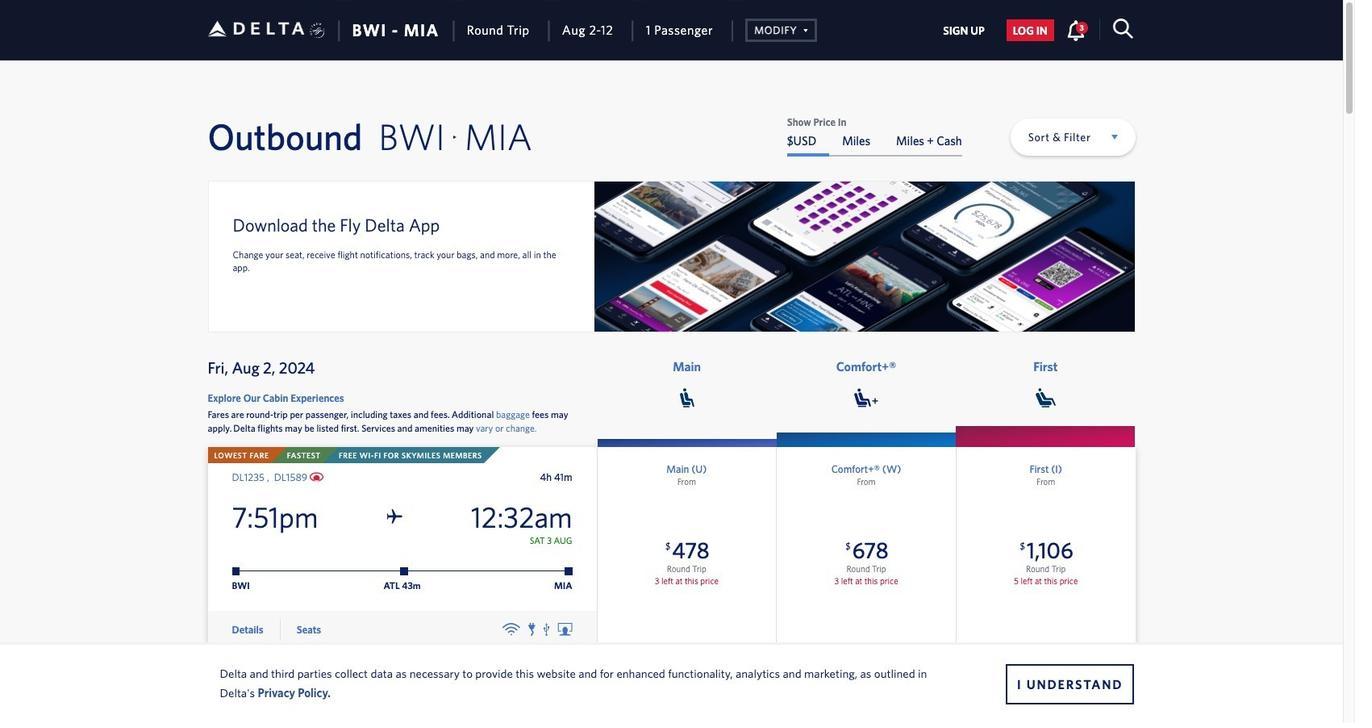 Task type: vqa. For each thing, say whether or not it's contained in the screenshot.
'Personal Entertainment' Icon
yes



Task type: locate. For each thing, give the bounding box(es) containing it.
banner image image
[[595, 182, 1135, 332]]

comfort+&#174; image
[[855, 388, 879, 408]]

red eye image
[[310, 471, 324, 481]]

main image
[[680, 388, 695, 408]]

usb power image
[[544, 623, 550, 636]]

plane image
[[387, 509, 402, 525]]

main content
[[787, 117, 963, 157]]

first image
[[1036, 388, 1056, 408]]

110v ac power image
[[529, 623, 536, 636]]

wi fi image
[[503, 623, 520, 636]]



Task type: describe. For each thing, give the bounding box(es) containing it.
personal entertainment image
[[558, 623, 573, 636]]

advsearchtriangle image
[[798, 22, 809, 36]]

skyteam image
[[310, 6, 325, 56]]

show price in element
[[787, 117, 963, 128]]

delta air lines image
[[208, 4, 305, 54]]



